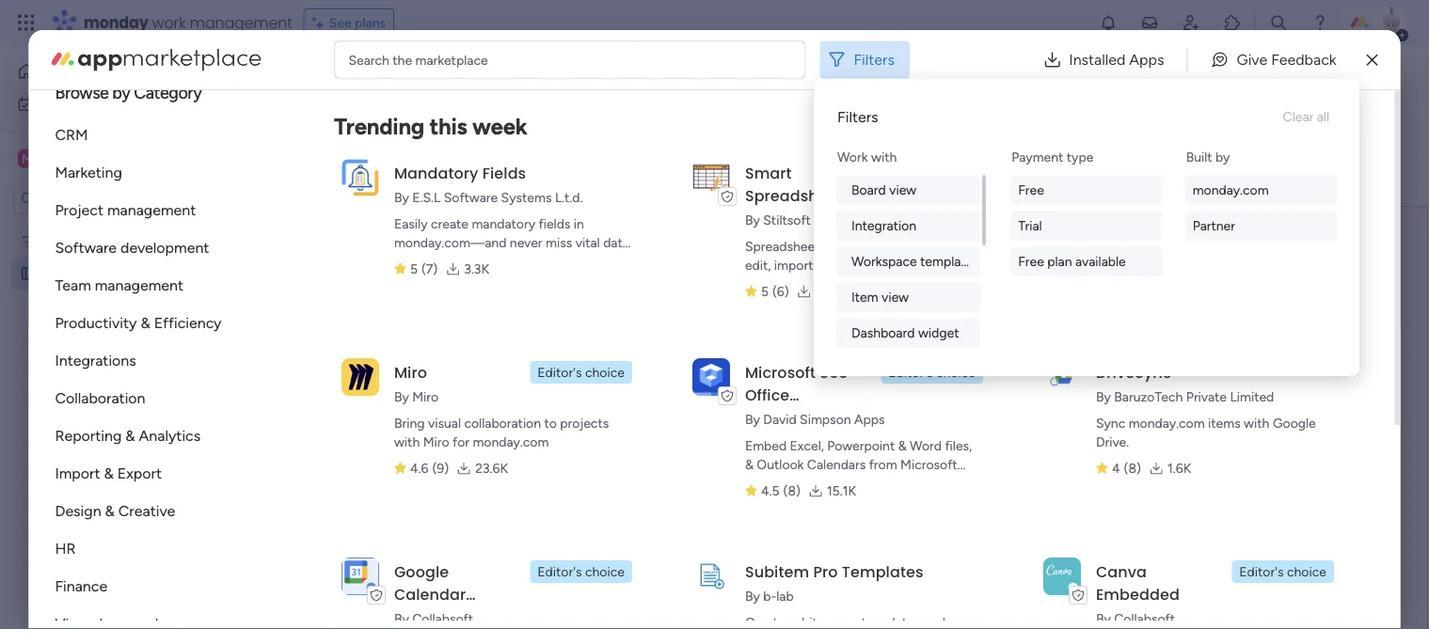 Task type: locate. For each thing, give the bounding box(es) containing it.
by right "built"
[[1216, 149, 1231, 165]]

form left link
[[1300, 166, 1328, 182]]

by right browse
[[112, 82, 130, 103]]

choice for docugen
[[1287, 165, 1327, 181]]

collabsoft
[[412, 611, 473, 627], [1114, 611, 1175, 627]]

inbox image
[[1141, 13, 1160, 32]]

0 horizontal spatial employee well-being survey
[[44, 266, 209, 282]]

0 horizontal spatial well-
[[106, 266, 134, 282]]

1 vertical spatial 4
[[1112, 461, 1120, 477]]

data
[[603, 235, 629, 251]]

integration button
[[837, 211, 981, 241]]

view for item view
[[882, 289, 909, 305]]

0 vertical spatial 5
[[410, 261, 417, 277]]

to left have in the bottom of the page
[[764, 373, 778, 391]]

view for board view
[[890, 182, 917, 198]]

using inside thank you for participating in this employee wellbeing survey! know that you can fill out for the form using your name or simply write 'anonymous' for the first question if you prefer.
[[740, 316, 775, 334]]

by up sync
[[1096, 389, 1111, 405]]

with inside sync monday.com items with google drive.
[[1244, 416, 1270, 432]]

built by
[[1187, 149, 1231, 165]]

to inside bring visual collaboration to projects with miro for monday.com
[[544, 416, 557, 432]]

1 collabsoft from the left
[[412, 611, 473, 627]]

by up bring
[[394, 389, 409, 405]]

monday.com down professional
[[1125, 235, 1202, 251]]

4.6 for 4.6 (9)
[[410, 461, 428, 477]]

board up 'oü'
[[852, 182, 886, 198]]

choice for smart spreadsheet for monday
[[936, 165, 975, 181]]

form
[[374, 116, 404, 132]]

by inside mandatory fields by e.s.l software systems l.t.d.
[[394, 190, 409, 206]]

for down visual
[[452, 434, 469, 450]]

1 horizontal spatial being
[[514, 60, 598, 102]]

by down canva embedded
[[1096, 611, 1111, 627]]

from down copy form link button
[[1284, 216, 1312, 232]]

0 vertical spatial board
[[852, 182, 886, 198]]

app logo image down trending
[[341, 159, 379, 196]]

spreadsheets on monday.com: create, edit, import, and export using excel-like features.
[[745, 239, 977, 292]]

my
[[41, 96, 59, 112]]

in inside thank you for participating in this employee wellbeing survey! know that you can fill out for the form using your name or simply write 'anonymous' for the first question if you prefer.
[[764, 298, 776, 316]]

the up if
[[678, 316, 700, 334]]

export
[[117, 465, 162, 483]]

2 vertical spatial miro
[[423, 434, 449, 450]]

the right the 'search'
[[393, 52, 412, 68]]

choice for microsoft 365 office embedded
[[936, 365, 975, 381]]

0 vertical spatial this
[[429, 112, 467, 140]]

management for project management
[[107, 201, 196, 219]]

and down result,
[[669, 392, 694, 410]]

1 horizontal spatial apps
[[1130, 51, 1165, 69]]

templates
[[842, 561, 923, 583]]

work for my
[[63, 96, 91, 112]]

1 vertical spatial well-
[[106, 266, 134, 282]]

(8)
[[1124, 461, 1141, 477], [783, 483, 801, 499]]

by docugen, inc.
[[1096, 190, 1197, 206]]

collabsoft down calendar
[[412, 611, 473, 627]]

management up productivity & efficiency
[[95, 277, 184, 295]]

5 left (6)
[[761, 284, 768, 300]]

/ inside button
[[1342, 73, 1347, 89]]

survey inside list box
[[171, 266, 209, 282]]

by for google calendar embedded
[[394, 611, 409, 627]]

you left want
[[677, 408, 705, 429]]

workspace image
[[18, 148, 37, 169]]

this up mandatory
[[429, 112, 467, 140]]

1 vertical spatial your
[[779, 316, 809, 334]]

0 horizontal spatial using
[[740, 316, 775, 334]]

by david simpson apps
[[745, 412, 885, 428]]

0 horizontal spatial better
[[829, 373, 870, 391]]

docugen,
[[1114, 190, 1173, 206]]

excel-
[[921, 257, 958, 273]]

0 vertical spatial view
[[890, 182, 917, 198]]

app logo image up "trial" button
[[1043, 159, 1081, 196]]

reporting
[[55, 427, 122, 445]]

well- up week at the left top of page
[[439, 60, 514, 102]]

this down features.
[[780, 298, 804, 316]]

monday up 'home' button
[[84, 12, 148, 33]]

1 vertical spatial work
[[63, 96, 91, 112]]

0 horizontal spatial 5
[[410, 261, 417, 277]]

and inside with these result, we hope to have a better pulse on wellness at our organization and bring your relevant programming to better support you.
[[669, 392, 694, 410]]

baruzotech
[[1114, 389, 1183, 405]]

1 horizontal spatial embedded
[[745, 407, 829, 428]]

finance
[[55, 578, 107, 596]]

app logo image
[[341, 159, 379, 196], [692, 159, 730, 196], [1043, 159, 1081, 196], [341, 358, 379, 396], [692, 358, 730, 396], [1043, 358, 1081, 396], [341, 558, 379, 596], [692, 558, 730, 596], [1043, 558, 1081, 596]]

again!
[[394, 254, 429, 270]]

1 horizontal spatial collabsoft
[[1114, 611, 1175, 627]]

0 vertical spatial /
[[1342, 73, 1347, 89]]

your inside thank you for participating in this employee wellbeing survey! know that you can fill out for the form using your name or simply write 'anonymous' for the first question if you prefer.
[[779, 316, 809, 334]]

0 horizontal spatial by collabsoft
[[394, 611, 473, 627]]

monday.com
[[1193, 182, 1269, 198], [1125, 235, 1202, 251], [1129, 416, 1205, 432], [472, 434, 549, 450]]

copy form link button
[[1230, 159, 1358, 189]]

work right the my
[[63, 96, 91, 112]]

0 horizontal spatial /
[[1323, 116, 1328, 132]]

being inside list box
[[134, 266, 168, 282]]

0 horizontal spatial being
[[134, 266, 168, 282]]

& left efficiency
[[141, 314, 150, 332]]

copy form link
[[1265, 166, 1351, 182]]

l.t.d.
[[555, 190, 583, 206]]

all
[[1317, 109, 1330, 125]]

1 horizontal spatial this
[[780, 298, 804, 316]]

1 vertical spatial board
[[73, 234, 108, 250]]

the down free plan available
[[1066, 316, 1088, 334]]

activity button
[[1174, 66, 1263, 96]]

view inside button
[[882, 289, 909, 305]]

template
[[921, 254, 974, 270]]

for up 'oü'
[[847, 185, 867, 206]]

4.6 for 4.6 (27)
[[1112, 261, 1130, 277]]

inc.
[[1176, 190, 1197, 206]]

4 (8)
[[1112, 461, 1141, 477]]

1 by collabsoft from the left
[[394, 611, 473, 627]]

employee well-being survey
[[286, 60, 703, 102], [44, 266, 209, 282]]

being down development
[[134, 266, 168, 282]]

b-
[[763, 589, 776, 605]]

1 vertical spatial view
[[882, 289, 909, 305]]

editor's choice
[[888, 165, 975, 181], [1239, 165, 1327, 181], [537, 365, 624, 381], [888, 365, 975, 381], [537, 564, 624, 580], [1239, 564, 1327, 580]]

2 vertical spatial your
[[735, 392, 765, 410]]

option
[[0, 225, 240, 229]]

choice for google calendar embedded
[[585, 564, 624, 580]]

vital
[[575, 235, 600, 251]]

1 horizontal spatial on
[[913, 373, 930, 391]]

from up sharepoint
[[869, 457, 897, 473]]

1 horizontal spatial in
[[764, 298, 776, 316]]

2 horizontal spatial employee
[[583, 253, 732, 295]]

2 collabsoft from the left
[[1114, 611, 1175, 627]]

your down create
[[1096, 235, 1122, 251]]

0 vertical spatial microsoft
[[745, 362, 816, 383]]

installed apps button
[[1028, 41, 1180, 79]]

for
[[847, 185, 867, 206], [654, 298, 673, 316], [656, 316, 675, 334], [1043, 316, 1062, 334], [452, 434, 469, 450]]

pro
[[813, 561, 838, 583]]

with
[[872, 149, 897, 165], [1244, 416, 1270, 432], [394, 434, 420, 450]]

in inside easily create mandatory fields in monday.com—and never miss vital data again!
[[574, 216, 584, 232]]

you
[[626, 298, 650, 316], [1067, 298, 1092, 316], [687, 335, 711, 353], [677, 408, 705, 429]]

monday.com button
[[1186, 175, 1338, 205]]

my work
[[41, 96, 91, 112]]

by collabsoft down canva embedded
[[1096, 611, 1175, 627]]

my work button
[[11, 89, 202, 119]]

free left plan
[[1019, 254, 1045, 270]]

software up create
[[443, 190, 498, 206]]

0 horizontal spatial by
[[112, 82, 130, 103]]

to inside 'group'
[[751, 408, 766, 429]]

monday inside "smart spreadsheet for monday"
[[745, 208, 810, 229]]

activity
[[1182, 73, 1227, 89]]

1 horizontal spatial 4
[[1331, 116, 1339, 132]]

ruby anderson image
[[1377, 8, 1407, 38]]

list box
[[0, 222, 240, 544]]

survey left show board description icon
[[606, 60, 703, 102]]

from inside the embed excel, powerpoint & word files, & outlook calendars from microsoft 365, onedrive & sharepoint
[[869, 457, 897, 473]]

monday.com inside "button"
[[1193, 182, 1269, 198]]

monday.com—and
[[394, 235, 506, 251]]

in down features.
[[764, 298, 776, 316]]

1 vertical spatial software
[[55, 239, 117, 257]]

0 vertical spatial your
[[1096, 235, 1122, 251]]

0 vertical spatial free
[[1019, 182, 1045, 198]]

1 horizontal spatial monday
[[745, 208, 810, 229]]

0 horizontal spatial this
[[429, 112, 467, 140]]

better up programming
[[829, 373, 870, 391]]

5 for 5 (6)
[[761, 284, 768, 300]]

view
[[890, 182, 917, 198], [882, 289, 909, 305]]

employee well-being survey up week at the left top of page
[[286, 60, 703, 102]]

2 horizontal spatial by
[[1216, 149, 1231, 165]]

apps image
[[1224, 13, 1242, 32]]

0 horizontal spatial work
[[63, 96, 91, 112]]

2 horizontal spatial embedded
[[1096, 584, 1180, 605]]

0 horizontal spatial board
[[73, 234, 108, 250]]

editor's choice for smart spreadsheet for monday
[[888, 165, 975, 181]]

view up simply in the right of the page
[[882, 289, 909, 305]]

view up integration "button"
[[890, 182, 917, 198]]

word
[[910, 438, 942, 454]]

by collabsoft
[[394, 611, 473, 627], [1096, 611, 1175, 627]]

1 vertical spatial microsoft
[[900, 457, 957, 473]]

management up development
[[107, 201, 196, 219]]

3.3k
[[464, 261, 489, 277]]

give
[[1237, 51, 1268, 69]]

1 vertical spatial on
[[913, 373, 930, 391]]

0 horizontal spatial form
[[320, 166, 348, 182]]

miro up bring
[[412, 389, 438, 405]]

5 left the (7)
[[410, 261, 417, 277]]

dashboard
[[852, 325, 915, 341]]

result,
[[659, 373, 699, 391]]

crm
[[55, 126, 88, 144]]

on down europe
[[829, 239, 844, 255]]

1 vertical spatial being
[[134, 266, 168, 282]]

if
[[674, 335, 683, 353]]

monday.com down "baruzotech"
[[1129, 416, 1205, 432]]

management up apps marketplace image
[[190, 12, 292, 33]]

by for built
[[1216, 149, 1231, 165]]

form for edit
[[320, 166, 348, 182]]

this inside thank you for participating in this employee wellbeing survey! know that you can fill out for the form using your name or simply write 'anonymous' for the first question if you prefer.
[[780, 298, 804, 316]]

documents
[[1214, 216, 1281, 232]]

employee down first board
[[44, 266, 103, 282]]

your down (6)
[[779, 316, 809, 334]]

editor's for google calendar embedded
[[537, 564, 582, 580]]

with right the work
[[872, 149, 897, 165]]

using down monday.com:
[[886, 257, 918, 273]]

by left the david
[[745, 412, 760, 428]]

14.
[[582, 408, 600, 429]]

4 down drive.
[[1112, 461, 1120, 477]]

0 vertical spatial 4.6
[[1112, 261, 1130, 277]]

0 horizontal spatial in
[[574, 216, 584, 232]]

by inside drivesync by baruzotech private limited
[[1096, 389, 1111, 405]]

1 horizontal spatial 4.6
[[1112, 261, 1130, 277]]

by collabsoft down calendar
[[394, 611, 473, 627]]

by down calendar
[[394, 611, 409, 627]]

free for free plan available
[[1019, 254, 1045, 270]]

dashboard widget
[[852, 325, 960, 341]]

1 horizontal spatial microsoft
[[900, 457, 957, 473]]

0 horizontal spatial collabsoft
[[412, 611, 473, 627]]

by for smart spreadsheet for monday
[[745, 212, 760, 228]]

show board description image
[[717, 72, 739, 90]]

using up prefer. in the right of the page
[[740, 316, 775, 334]]

miro down visual
[[423, 434, 449, 450]]

bring
[[394, 416, 424, 432]]

feedback
[[1272, 51, 1337, 69]]

2 horizontal spatial form
[[1300, 166, 1328, 182]]

0 vertical spatial with
[[872, 149, 897, 165]]

1 vertical spatial survey
[[171, 266, 209, 282]]

employee down data
[[583, 253, 732, 295]]

0 vertical spatial filters
[[854, 51, 895, 69]]

visual
[[428, 416, 461, 432]]

export
[[844, 257, 883, 273]]

help button
[[1270, 576, 1336, 607]]

by left b- at the right bottom of page
[[745, 589, 760, 605]]

1 horizontal spatial employee
[[286, 60, 432, 102]]

integration
[[852, 218, 917, 234]]

workspace template button
[[837, 247, 981, 277]]

workspace template
[[852, 254, 974, 270]]

0 vertical spatial from
[[1284, 216, 1312, 232]]

0 vertical spatial miro
[[394, 362, 427, 383]]

in
[[574, 216, 584, 232], [764, 298, 776, 316]]

add view image
[[429, 117, 437, 131]]

from
[[1284, 216, 1312, 232], [869, 457, 897, 473]]

board inside list box
[[73, 234, 108, 250]]

1 horizontal spatial and
[[819, 257, 841, 273]]

microsoft 365 office embedded
[[745, 362, 848, 428]]

being up week at the left top of page
[[514, 60, 598, 102]]

organization
[[583, 392, 665, 410]]

by inside subitem pro templates by b-lab
[[745, 589, 760, 605]]

work up apps marketplace image
[[152, 12, 186, 33]]

analytics
[[139, 427, 201, 445]]

'anonymous'
[[954, 316, 1039, 334]]

1 free from the top
[[1019, 182, 1045, 198]]

2 free from the top
[[1019, 254, 1045, 270]]

1 horizontal spatial well-
[[439, 60, 514, 102]]

give feedback
[[1237, 51, 1337, 69]]

1 vertical spatial management
[[107, 201, 196, 219]]

14. anything you want to add? group
[[582, 394, 1086, 590]]

1 horizontal spatial your
[[779, 316, 809, 334]]

mandatory fields by e.s.l software systems l.t.d.
[[394, 162, 583, 206]]

1 horizontal spatial by
[[441, 166, 457, 183]]

4.6
[[1112, 261, 1130, 277], [410, 461, 428, 477]]

1 horizontal spatial form
[[704, 316, 736, 334]]

1 vertical spatial monday
[[745, 208, 810, 229]]

view inside button
[[890, 182, 917, 198]]

0 vertical spatial using
[[886, 257, 918, 273]]

form down participating
[[704, 316, 736, 334]]

2 vertical spatial embedded
[[394, 607, 478, 628]]

collabsoft down canva embedded
[[1114, 611, 1175, 627]]

your down hope
[[735, 392, 765, 410]]

form for copy
[[1300, 166, 1328, 182]]

survey down development
[[171, 266, 209, 282]]

microsoft up office
[[745, 362, 816, 383]]

by down powered
[[394, 190, 409, 206]]

& down calendars
[[832, 476, 840, 492]]

productivity
[[55, 314, 137, 332]]

(8) for 4 (8)
[[1124, 461, 1141, 477]]

software inside mandatory fields by e.s.l software systems l.t.d.
[[443, 190, 498, 206]]

0 horizontal spatial 4
[[1112, 461, 1120, 477]]

first
[[583, 335, 609, 353]]

1 vertical spatial employee well-being survey
[[44, 266, 209, 282]]

form form
[[249, 207, 1428, 630]]

microsoft down the word
[[900, 457, 957, 473]]

in for participating
[[764, 298, 776, 316]]

2 horizontal spatial with
[[1244, 416, 1270, 432]]

with
[[583, 373, 614, 391]]

well- down software development
[[106, 266, 134, 282]]

1 horizontal spatial using
[[886, 257, 918, 273]]

/ right clear
[[1323, 116, 1328, 132]]

0 vertical spatial software
[[443, 190, 498, 206]]

0 horizontal spatial google
[[394, 561, 449, 583]]

employee well-being survey down software development
[[44, 266, 209, 282]]

/ for 4
[[1323, 116, 1328, 132]]

efficiency
[[154, 314, 222, 332]]

0 horizontal spatial 4.6
[[410, 461, 428, 477]]

add to favorites image
[[749, 71, 767, 90]]

using inside spreadsheets on monday.com: create, edit, import, and export using excel-like features.
[[886, 257, 918, 273]]

0 horizontal spatial monday
[[84, 12, 148, 33]]

edit,
[[745, 257, 771, 273]]

4 right all
[[1331, 116, 1339, 132]]

apps down programming
[[854, 412, 885, 428]]

type
[[1067, 149, 1094, 165]]

by left stiltsoft
[[745, 212, 760, 228]]

we
[[703, 373, 723, 391]]

miro inside bring visual collaboration to projects with miro for monday.com
[[423, 434, 449, 450]]

survey
[[899, 253, 1002, 295]]

1 vertical spatial 5
[[761, 284, 768, 300]]

item view
[[852, 289, 909, 305]]

free down payment
[[1019, 182, 1045, 198]]

0 horizontal spatial employee
[[44, 266, 103, 282]]

and
[[819, 257, 841, 273], [669, 392, 694, 410]]

1 horizontal spatial board
[[852, 182, 886, 198]]

4.6 left (27)
[[1112, 261, 1130, 277]]

invite members image
[[1182, 13, 1201, 32]]

miro up by miro
[[394, 362, 427, 383]]

survey
[[606, 60, 703, 102], [171, 266, 209, 282]]

create professional documents from your monday.com boards
[[1096, 216, 1312, 251]]

2 horizontal spatial your
[[1096, 235, 1122, 251]]

0 horizontal spatial apps
[[854, 412, 885, 428]]

browse by category
[[55, 82, 202, 103]]

1 vertical spatial (8)
[[783, 483, 801, 499]]

collabsoft for calendar
[[412, 611, 473, 627]]

for inside bring visual collaboration to projects with miro for monday.com
[[452, 434, 469, 450]]

select product image
[[17, 13, 36, 32]]

1 vertical spatial this
[[780, 298, 804, 316]]

1 horizontal spatial from
[[1284, 216, 1312, 232]]

0 horizontal spatial microsoft
[[745, 362, 816, 383]]

1 horizontal spatial google
[[1273, 416, 1316, 432]]

on right pulse
[[913, 373, 930, 391]]

2 by collabsoft from the left
[[1096, 611, 1175, 627]]

1 vertical spatial better
[[936, 392, 977, 410]]

better down the wellness
[[936, 392, 977, 410]]

apps down inbox image
[[1130, 51, 1165, 69]]

board right first
[[73, 234, 108, 250]]

0 horizontal spatial with
[[394, 434, 420, 450]]

1 vertical spatial and
[[669, 392, 694, 410]]

1 horizontal spatial by collabsoft
[[1096, 611, 1175, 627]]

by for powered
[[441, 166, 457, 183]]

you right if
[[687, 335, 711, 353]]

work inside button
[[63, 96, 91, 112]]

editor's for docugen
[[1239, 165, 1284, 181]]

monday.com inside bring visual collaboration to projects with miro for monday.com
[[472, 434, 549, 450]]

by collabsoft for calendar
[[394, 611, 473, 627]]

0 vertical spatial in
[[574, 216, 584, 232]]

help image
[[1311, 13, 1330, 32]]

prefer.
[[715, 335, 758, 353]]

Employee well-being survey field
[[281, 60, 708, 102]]

and up 3.5k
[[819, 257, 841, 273]]

0 vertical spatial embedded
[[745, 407, 829, 428]]

form inside thank you for participating in this employee wellbeing survey! know that you can fill out for the form using your name or simply write 'anonymous' for the first question if you prefer.
[[704, 316, 736, 334]]

0 vertical spatial employee well-being survey
[[286, 60, 703, 102]]

with down bring
[[394, 434, 420, 450]]

0 vertical spatial google
[[1273, 416, 1316, 432]]

to left projects
[[544, 416, 557, 432]]

1 horizontal spatial survey
[[606, 60, 703, 102]]



Task type: describe. For each thing, give the bounding box(es) containing it.
anything you want to add? element
[[582, 408, 808, 429]]

outlook
[[757, 457, 804, 473]]

canva
[[1096, 561, 1147, 583]]

in for fields
[[574, 216, 584, 232]]

thank you for participating in this employee wellbeing survey! know that you can fill out for the form using your name or simply write 'anonymous' for the first question if you prefer.
[[583, 298, 1092, 353]]

for inside "smart spreadsheet for monday"
[[847, 185, 867, 206]]

link
[[1331, 166, 1351, 182]]

by for docugen
[[1096, 190, 1111, 206]]

built
[[1187, 149, 1213, 165]]

by for browse
[[112, 82, 130, 103]]

survey!
[[944, 298, 992, 316]]

create
[[1096, 216, 1136, 232]]

installed
[[1070, 51, 1126, 69]]

week
[[472, 112, 527, 140]]

add?
[[770, 408, 808, 429]]

to up the word
[[918, 392, 933, 410]]

spreadsheet
[[745, 185, 843, 206]]

workforms logo image
[[465, 159, 571, 190]]

1.6k
[[1168, 461, 1191, 477]]

app logo image left smart
[[692, 159, 730, 196]]

on inside with these result, we hope to have a better pulse on wellness at our organization and bring your relevant programming to better support you.
[[913, 373, 930, 391]]

by for microsoft 365 office embedded
[[745, 412, 760, 428]]

project
[[55, 201, 104, 219]]

dashboard widget button
[[837, 318, 981, 348]]

with these result, we hope to have a better pulse on wellness at our organization and bring your relevant programming to better support you.
[[583, 373, 1064, 410]]

app logo image left canva
[[1043, 558, 1081, 596]]

management for team management
[[95, 277, 184, 295]]

app logo image left calendar
[[341, 558, 379, 596]]

items
[[1208, 416, 1241, 432]]

for up question
[[654, 298, 673, 316]]

sharepoint
[[844, 476, 908, 492]]

employee well-being survey inside list box
[[44, 266, 209, 282]]

1 vertical spatial filters
[[838, 108, 879, 126]]

fields
[[482, 162, 526, 184]]

trending this week
[[334, 112, 527, 140]]

/ for 1
[[1342, 73, 1347, 89]]

(8) for 4.5 (8)
[[783, 483, 801, 499]]

2 horizontal spatial the
[[1066, 316, 1088, 334]]

editor's choice for docugen
[[1239, 165, 1327, 181]]

apps marketplace image
[[51, 48, 261, 71]]

at
[[994, 373, 1007, 391]]

1 horizontal spatial better
[[936, 392, 977, 410]]

collabsoft for embedded
[[1114, 611, 1175, 627]]

by for canva embedded
[[1096, 611, 1111, 627]]

development
[[121, 239, 209, 257]]

free for free
[[1019, 182, 1045, 198]]

editor's choice for canva embedded
[[1239, 564, 1327, 580]]

monday.com:
[[847, 239, 927, 255]]

marketplace
[[416, 52, 488, 68]]

browse
[[55, 82, 109, 103]]

well- inside list box
[[106, 266, 134, 282]]

for down that
[[1043, 316, 1062, 334]]

app logo image down prefer. in the right of the page
[[692, 358, 730, 396]]

programming
[[825, 392, 915, 410]]

editor's for miro
[[537, 365, 582, 381]]

(7)
[[421, 261, 437, 277]]

smart spreadsheet for monday
[[745, 162, 867, 229]]

like
[[958, 257, 977, 273]]

embed excel, powerpoint & word files, & outlook calendars from microsoft 365, onedrive & sharepoint
[[745, 438, 972, 492]]

our
[[1011, 373, 1033, 391]]

pulse
[[874, 373, 909, 391]]

apps inside button
[[1130, 51, 1165, 69]]

drivesync
[[1096, 362, 1172, 383]]

editor's choice for miro
[[537, 365, 624, 381]]

editor's for microsoft 365 office embedded
[[888, 365, 933, 381]]

list box containing first board
[[0, 222, 240, 544]]

integrations
[[55, 352, 136, 370]]

sync
[[1096, 416, 1125, 432]]

from inside create professional documents from your monday.com boards
[[1284, 216, 1312, 232]]

1 horizontal spatial employee well-being survey
[[286, 60, 703, 102]]

& up export
[[125, 427, 135, 445]]

Search in workspace field
[[40, 188, 157, 210]]

embed
[[745, 438, 787, 454]]

public board image
[[20, 265, 38, 283]]

workspace selection element
[[18, 147, 157, 172]]

category
[[134, 82, 202, 103]]

project management
[[55, 201, 196, 219]]

edit form
[[293, 166, 348, 182]]

5 for 5 (7)
[[410, 261, 417, 277]]

editor's for smart spreadsheet for monday
[[888, 165, 933, 181]]

3.5k
[[815, 284, 841, 300]]

with inside bring visual collaboration to projects with miro for monday.com
[[394, 434, 420, 450]]

board inside button
[[852, 182, 886, 198]]

365,
[[745, 476, 770, 492]]

plans
[[355, 15, 386, 31]]

see
[[329, 15, 352, 31]]

fields
[[538, 216, 570, 232]]

app logo image left b- at the right bottom of page
[[692, 558, 730, 596]]

lab
[[776, 589, 794, 605]]

and inside spreadsheets on monday.com: create, edit, import, and export using excel-like features.
[[819, 257, 841, 273]]

0 vertical spatial being
[[514, 60, 598, 102]]

home
[[43, 64, 79, 80]]

microsoft inside the embed excel, powerpoint & word files, & outlook calendars from microsoft 365, onedrive & sharepoint
[[900, 457, 957, 473]]

smart
[[745, 162, 792, 184]]

1 horizontal spatial the
[[678, 316, 700, 334]]

clear all button
[[1276, 102, 1338, 132]]

choice for canva embedded
[[1287, 564, 1327, 580]]

you up out
[[626, 298, 650, 316]]

you right that
[[1067, 298, 1092, 316]]

edit
[[293, 166, 316, 182]]

miss
[[545, 235, 572, 251]]

embedded inside the microsoft 365 office embedded
[[745, 407, 829, 428]]

automate
[[1260, 116, 1319, 132]]

free plan available button
[[1011, 247, 1163, 277]]

invite
[[1305, 73, 1338, 89]]

powerpoint
[[827, 438, 895, 454]]

these
[[618, 373, 655, 391]]

first
[[44, 234, 70, 250]]

google inside sync monday.com items with google drive.
[[1273, 416, 1316, 432]]

0 horizontal spatial embedded
[[394, 607, 478, 628]]

notifications image
[[1099, 13, 1118, 32]]

google inside google calendar embedded
[[394, 561, 449, 583]]

help
[[1286, 582, 1320, 601]]

1 vertical spatial embedded
[[1096, 584, 1180, 605]]

choice for miro
[[585, 365, 624, 381]]

canva embedded
[[1096, 561, 1180, 605]]

1 vertical spatial miro
[[412, 389, 438, 405]]

monday work management
[[84, 12, 292, 33]]

0 horizontal spatial the
[[393, 52, 412, 68]]

item view button
[[837, 282, 981, 312]]

& right design
[[105, 503, 115, 521]]

subitem
[[745, 561, 809, 583]]

by stiltsoft europe oü
[[745, 212, 879, 228]]

by miro
[[394, 389, 438, 405]]

participating
[[677, 298, 761, 316]]

never
[[510, 235, 542, 251]]

support
[[981, 392, 1033, 410]]

monday.com inside create professional documents from your monday.com boards
[[1125, 235, 1202, 251]]

create,
[[930, 239, 971, 255]]

& up 365,
[[745, 457, 753, 473]]

14. anything you want to add?
[[582, 408, 808, 429]]

hope
[[726, 373, 760, 391]]

app logo image right 'our'
[[1043, 358, 1081, 396]]

clear all
[[1283, 109, 1330, 125]]

& left export
[[104, 465, 114, 483]]

& left the word
[[898, 438, 907, 454]]

you inside 'group'
[[677, 408, 705, 429]]

your inside with these result, we hope to have a better pulse on wellness at our organization and bring your relevant programming to better support you.
[[735, 392, 765, 410]]

employee inside form form
[[583, 253, 732, 295]]

automate / 4
[[1260, 116, 1339, 132]]

your inside create professional documents from your monday.com boards
[[1096, 235, 1122, 251]]

1 horizontal spatial with
[[872, 149, 897, 165]]

microsoft inside the microsoft 365 office embedded
[[745, 362, 816, 383]]

0 vertical spatial management
[[190, 12, 292, 33]]

app logo image left by miro
[[341, 358, 379, 396]]

give feedback button
[[1196, 41, 1352, 79]]

filters button
[[820, 41, 910, 79]]

by collabsoft for embedded
[[1096, 611, 1175, 627]]

search everything image
[[1270, 13, 1289, 32]]

editor's choice for google calendar embedded
[[537, 564, 624, 580]]

on inside spreadsheets on monday.com: create, edit, import, and export using excel-like features.
[[829, 239, 844, 255]]

5 (6)
[[761, 284, 789, 300]]

mandatory
[[471, 216, 535, 232]]

filters inside popup button
[[854, 51, 895, 69]]

0 vertical spatial well-
[[439, 60, 514, 102]]

work for monday
[[152, 12, 186, 33]]

editor's choice for microsoft 365 office embedded
[[888, 365, 975, 381]]

collapse board header image
[[1382, 117, 1397, 132]]

for up if
[[656, 316, 675, 334]]

fill
[[610, 316, 625, 334]]

editor's for canva embedded
[[1239, 564, 1284, 580]]

monday.com inside sync monday.com items with google drive.
[[1129, 416, 1205, 432]]

workspace
[[80, 150, 154, 168]]

employee wellbeing survey
[[583, 253, 1002, 295]]

by for miro
[[394, 389, 409, 405]]

search
[[349, 52, 390, 68]]

oü
[[859, 212, 879, 228]]

4.6 (9)
[[410, 461, 449, 477]]

dapulse x slim image
[[1367, 48, 1379, 71]]

limited
[[1230, 389, 1274, 405]]

0 vertical spatial better
[[829, 373, 870, 391]]

wellbeing
[[740, 253, 891, 295]]

14. Anything you want to add? text field
[[582, 443, 1086, 562]]



Task type: vqa. For each thing, say whether or not it's contained in the screenshot.
you
yes



